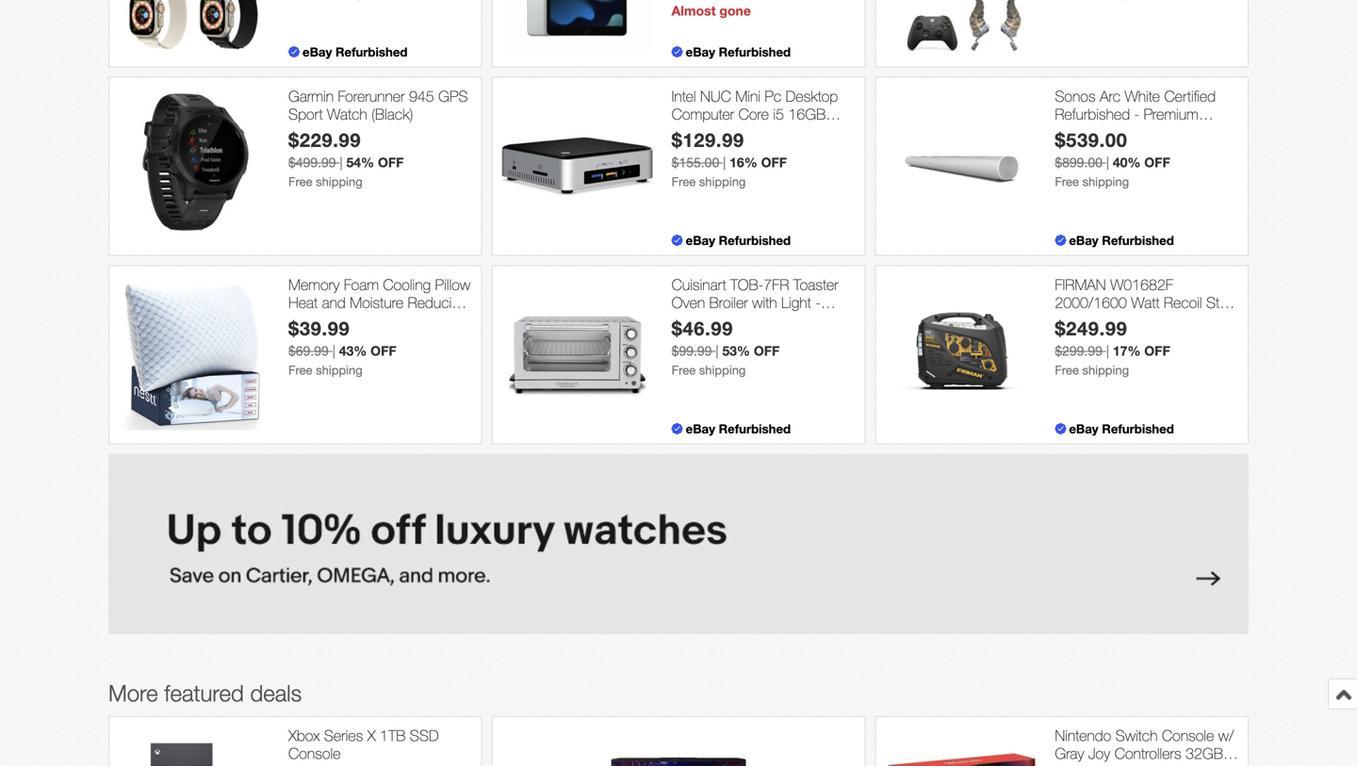 Task type: vqa. For each thing, say whether or not it's contained in the screenshot.


Task type: locate. For each thing, give the bounding box(es) containing it.
off inside $46.99 $99.99 | 53% off free shipping
[[754, 343, 780, 359]]

w01682f
[[1111, 276, 1174, 294]]

ebay down almost
[[686, 44, 716, 59]]

free down $899.00
[[1056, 175, 1080, 189]]

shipping down 54%
[[316, 175, 363, 189]]

firman w01682f 2000/1600 watt recoil start inverter generator - refurbished
[[1056, 276, 1237, 348]]

memory
[[289, 276, 340, 294]]

0 horizontal spatial -
[[816, 294, 821, 312]]

refurbished
[[336, 44, 408, 59], [719, 44, 791, 59], [1056, 105, 1131, 123], [719, 233, 791, 248], [1103, 233, 1175, 248], [728, 312, 803, 330], [1056, 330, 1131, 348], [719, 421, 791, 436], [1103, 421, 1175, 436]]

refurbished up w01682f
[[1103, 233, 1175, 248]]

free inside $46.99 $99.99 | 53% off free shipping
[[672, 363, 696, 378]]

featured
[[164, 680, 244, 707]]

| inside $46.99 $99.99 | 53% off free shipping
[[716, 343, 719, 359]]

ssd inside xbox series x 1tb ssd console
[[410, 727, 439, 745]]

shipping down 40%
[[1083, 175, 1130, 189]]

1 horizontal spatial ssd
[[757, 123, 786, 141]]

white
[[1126, 87, 1161, 105]]

free down $499.99
[[289, 175, 313, 189]]

ebay refurbished down gone
[[686, 44, 791, 59]]

console inside xbox series x 1tb ssd console
[[289, 745, 341, 763]]

sonos
[[1056, 87, 1096, 105]]

1 vertical spatial certified
[[672, 312, 724, 330]]

free inside "garmin forerunner 945 gps sport watch (black) $229.99 $499.99 | 54% off free shipping"
[[289, 175, 313, 189]]

wi-
[[693, 141, 715, 159]]

forerunner
[[338, 87, 405, 105]]

and
[[322, 294, 346, 312], [337, 312, 361, 330]]

w/
[[1219, 727, 1235, 745]]

refurbished down inverter
[[1056, 330, 1131, 348]]

-
[[1135, 105, 1140, 123], [816, 294, 821, 312], [1171, 312, 1177, 330]]

ssd inside intel nuc mini pc desktop computer core i5 16gb ram 256gb ssd windows 10 wi-fi
[[757, 123, 786, 141]]

ebay refurbished up tob-
[[686, 233, 791, 248]]

silk
[[311, 312, 333, 330]]

shipping inside the $39.99 $69.99 | 43% off free shipping
[[316, 363, 363, 378]]

off inside "$249.99 $299.99 | 17% off free shipping"
[[1145, 343, 1171, 359]]

- down white
[[1135, 105, 1140, 123]]

xbox
[[289, 727, 320, 745]]

0 vertical spatial console
[[1163, 727, 1215, 745]]

- down toaster
[[816, 294, 821, 312]]

shipping down 43%
[[316, 363, 363, 378]]

| inside "$249.99 $299.99 | 17% off free shipping"
[[1107, 343, 1110, 359]]

cuisinart tob-7fr toaster oven broiler with light - certified refurbished link
[[672, 276, 856, 330]]

smart
[[1056, 123, 1093, 141]]

free
[[289, 175, 313, 189], [672, 175, 696, 189], [1056, 175, 1080, 189], [289, 363, 313, 378], [672, 363, 696, 378], [1056, 363, 1080, 378]]

ssd right 1tb
[[410, 727, 439, 745]]

off right 17%
[[1145, 343, 1171, 359]]

ebay for $539.00
[[1070, 233, 1099, 248]]

ebay down $299.99
[[1070, 421, 1099, 436]]

soundbar
[[1097, 123, 1159, 141]]

| left 43%
[[333, 343, 336, 359]]

ebay for $46.99
[[686, 421, 716, 436]]

ebay up firman
[[1070, 233, 1099, 248]]

| inside $539.00 $899.00 | 40% off free shipping
[[1107, 155, 1110, 170]]

oven
[[672, 294, 706, 312]]

controllers
[[1115, 745, 1182, 763]]

generator
[[1105, 312, 1167, 330]]

more featured deals
[[108, 680, 302, 707]]

| inside $129.99 $155.00 | 16% off free shipping
[[723, 155, 726, 170]]

shipping inside "$249.99 $299.99 | 17% off free shipping"
[[1083, 363, 1130, 378]]

refurbished up mini
[[719, 44, 791, 59]]

ebay down $99.99
[[686, 421, 716, 436]]

infused
[[390, 312, 436, 330]]

$129.99 $155.00 | 16% off free shipping
[[672, 129, 788, 189]]

ebay refurbished for $249.99
[[1070, 421, 1175, 436]]

console
[[1163, 727, 1215, 745], [289, 745, 341, 763]]

1 horizontal spatial certified
[[1165, 87, 1217, 105]]

toaster
[[794, 276, 839, 294]]

shipping down 17%
[[1083, 363, 1130, 378]]

0 vertical spatial certified
[[1165, 87, 1217, 105]]

| left 17%
[[1107, 343, 1110, 359]]

broiler
[[710, 294, 749, 312]]

32gb
[[1186, 745, 1224, 763]]

ebay up cuisinart
[[686, 233, 716, 248]]

40%
[[1114, 155, 1141, 170]]

shipping inside $539.00 $899.00 | 40% off free shipping
[[1083, 175, 1130, 189]]

console inside nintendo switch console w/ gray joy controllers 32gb v2
[[1163, 727, 1215, 745]]

certified down oven
[[672, 312, 724, 330]]

with
[[753, 294, 778, 312]]

- inside firman w01682f 2000/1600 watt recoil start inverter generator - refurbished
[[1171, 312, 1177, 330]]

refurbished down sonos
[[1056, 105, 1131, 123]]

refurbished down with
[[728, 312, 803, 330]]

0 horizontal spatial ssd
[[410, 727, 439, 745]]

cuisinart
[[672, 276, 727, 294]]

watch
[[327, 105, 368, 123]]

gray
[[1056, 745, 1085, 763]]

- inside sonos arc white certified refurbished - premium smart soundbar
[[1135, 105, 1140, 123]]

shipping for $46.99
[[700, 363, 746, 378]]

| left 16%
[[723, 155, 726, 170]]

deals
[[250, 680, 302, 707]]

and up silk
[[322, 294, 346, 312]]

light
[[782, 294, 812, 312]]

- inside cuisinart tob-7fr toaster oven broiler with light - certified refurbished
[[816, 294, 821, 312]]

fi
[[715, 141, 725, 159]]

shipping inside $46.99 $99.99 | 53% off free shipping
[[700, 363, 746, 378]]

free inside $129.99 $155.00 | 16% off free shipping
[[672, 175, 696, 189]]

off for $46.99
[[754, 343, 780, 359]]

watt
[[1132, 294, 1160, 312]]

off inside $129.99 $155.00 | 16% off free shipping
[[762, 155, 788, 170]]

ssd down i5
[[757, 123, 786, 141]]

ebay refurbished down 53%
[[686, 421, 791, 436]]

free down $299.99
[[1056, 363, 1080, 378]]

off inside $539.00 $899.00 | 40% off free shipping
[[1145, 155, 1171, 170]]

intel nuc mini pc desktop computer core i5 16gb ram 256gb ssd windows 10 wi-fi link
[[672, 87, 856, 159]]

console up 32gb
[[1163, 727, 1215, 745]]

$46.99 $99.99 | 53% off free shipping
[[672, 318, 780, 378]]

off for $129.99
[[762, 155, 788, 170]]

certified inside cuisinart tob-7fr toaster oven broiler with light - certified refurbished
[[672, 312, 724, 330]]

free inside $539.00 $899.00 | 40% off free shipping
[[1056, 175, 1080, 189]]

16gb
[[789, 105, 826, 123]]

off right 43%
[[371, 343, 397, 359]]

- for $249.99
[[1171, 312, 1177, 330]]

1 horizontal spatial console
[[1163, 727, 1215, 745]]

firman
[[1056, 276, 1107, 294]]

shipping down 53%
[[700, 363, 746, 378]]

windows
[[790, 123, 849, 141]]

1 horizontal spatial -
[[1135, 105, 1140, 123]]

0 horizontal spatial console
[[289, 745, 341, 763]]

premium
[[1144, 105, 1199, 123]]

start
[[1207, 294, 1237, 312]]

shipping for $129.99
[[700, 175, 746, 189]]

$39.99
[[289, 318, 350, 340]]

gel
[[365, 312, 386, 330]]

1 vertical spatial console
[[289, 745, 341, 763]]

| left 53%
[[716, 343, 719, 359]]

0 horizontal spatial certified
[[672, 312, 724, 330]]

shipping inside $129.99 $155.00 | 16% off free shipping
[[700, 175, 746, 189]]

ebay refurbished down 17%
[[1070, 421, 1175, 436]]

computer
[[672, 105, 735, 123]]

free for $129.99
[[672, 175, 696, 189]]

more
[[108, 680, 158, 707]]

1 vertical spatial ssd
[[410, 727, 439, 745]]

off for $249.99
[[1145, 343, 1171, 359]]

off right 16%
[[762, 155, 788, 170]]

xbox series x 1tb ssd console
[[289, 727, 439, 763]]

| left 40%
[[1107, 155, 1110, 170]]

pc
[[765, 87, 782, 105]]

ebay refurbished for $539.00
[[1070, 233, 1175, 248]]

console down xbox
[[289, 745, 341, 763]]

ebay refurbished
[[303, 44, 408, 59], [686, 44, 791, 59], [686, 233, 791, 248], [1070, 233, 1175, 248], [686, 421, 791, 436], [1070, 421, 1175, 436]]

$229.99
[[289, 129, 361, 152]]

ebay refurbished up forerunner
[[303, 44, 408, 59]]

2000/1600
[[1056, 294, 1128, 312]]

| left 54%
[[340, 155, 343, 170]]

- down recoil
[[1171, 312, 1177, 330]]

shipping
[[316, 175, 363, 189], [700, 175, 746, 189], [1083, 175, 1130, 189], [316, 363, 363, 378], [700, 363, 746, 378], [1083, 363, 1130, 378]]

$299.99
[[1056, 343, 1103, 359]]

free down $99.99
[[672, 363, 696, 378]]

off right 53%
[[754, 343, 780, 359]]

- for $46.99
[[816, 294, 821, 312]]

0 vertical spatial ssd
[[757, 123, 786, 141]]

mini
[[736, 87, 761, 105]]

2 horizontal spatial -
[[1171, 312, 1177, 330]]

$899.00
[[1056, 155, 1103, 170]]

off right 54%
[[378, 155, 404, 170]]

recoil
[[1165, 294, 1203, 312]]

xbox series x 1tb ssd console link
[[289, 727, 472, 763]]

sonos arc white certified refurbished - premium smart soundbar
[[1056, 87, 1217, 141]]

sonos arc white certified refurbished - premium smart soundbar link
[[1056, 87, 1239, 141]]

$46.99
[[672, 318, 734, 340]]

| inside the $39.99 $69.99 | 43% off free shipping
[[333, 343, 336, 359]]

ebay refurbished up w01682f
[[1070, 233, 1175, 248]]

free down $69.99
[[289, 363, 313, 378]]

free inside "$249.99 $299.99 | 17% off free shipping"
[[1056, 363, 1080, 378]]

almost
[[672, 3, 716, 19]]

shipping down 16%
[[700, 175, 746, 189]]

foam
[[344, 276, 379, 294]]

nintendo
[[1056, 727, 1112, 745]]

certified up premium
[[1165, 87, 1217, 105]]

$99.99
[[672, 343, 712, 359]]

cuisinart tob-7fr toaster oven broiler with light - certified refurbished
[[672, 276, 839, 330]]

off right 40%
[[1145, 155, 1171, 170]]

refurbished inside firman w01682f 2000/1600 watt recoil start inverter generator - refurbished
[[1056, 330, 1131, 348]]

refurbished inside cuisinart tob-7fr toaster oven broiler with light - certified refurbished
[[728, 312, 803, 330]]

free down $155.00
[[672, 175, 696, 189]]



Task type: describe. For each thing, give the bounding box(es) containing it.
memory foam cooling pillow heat and moisture reducing ice silk and gel infused
[[289, 276, 471, 330]]

joy
[[1089, 745, 1111, 763]]

17%
[[1114, 343, 1141, 359]]

shipping inside "garmin forerunner 945 gps sport watch (black) $229.99 $499.99 | 54% off free shipping"
[[316, 175, 363, 189]]

refurbished up tob-
[[719, 233, 791, 248]]

off for $539.00
[[1145, 155, 1171, 170]]

garmin forerunner 945 gps sport watch (black) $229.99 $499.99 | 54% off free shipping
[[289, 87, 468, 189]]

refurbished inside sonos arc white certified refurbished - premium smart soundbar
[[1056, 105, 1131, 123]]

ebay refurbished for $129.99
[[686, 233, 791, 248]]

v2
[[1056, 763, 1072, 767]]

up to 10% off luxury watches save on carter, omega, and more. image
[[108, 454, 1250, 635]]

intel nuc mini pc desktop computer core i5 16gb ram 256gb ssd windows 10 wi-fi
[[672, 87, 849, 159]]

7fr
[[764, 276, 790, 294]]

switch
[[1116, 727, 1158, 745]]

| for $129.99
[[723, 155, 726, 170]]

nuc
[[701, 87, 732, 105]]

$499.99
[[289, 155, 336, 170]]

free for $46.99
[[672, 363, 696, 378]]

945
[[409, 87, 434, 105]]

$155.00
[[672, 155, 720, 170]]

$129.99
[[672, 129, 745, 152]]

shipping for $539.00
[[1083, 175, 1130, 189]]

off inside the $39.99 $69.99 | 43% off free shipping
[[371, 343, 397, 359]]

almost gone
[[672, 3, 751, 19]]

memory foam cooling pillow heat and moisture reducing ice silk and gel infused link
[[289, 276, 472, 330]]

$249.99 $299.99 | 17% off free shipping
[[1056, 318, 1171, 378]]

sport
[[289, 105, 323, 123]]

firman w01682f 2000/1600 watt recoil start inverter generator - refurbished link
[[1056, 276, 1239, 348]]

$539.00
[[1056, 129, 1128, 152]]

43%
[[339, 343, 367, 359]]

free inside the $39.99 $69.99 | 43% off free shipping
[[289, 363, 313, 378]]

ebay refurbished for $46.99
[[686, 421, 791, 436]]

256gb
[[707, 123, 753, 141]]

garmin
[[289, 87, 334, 105]]

gps
[[439, 87, 468, 105]]

free for $249.99
[[1056, 363, 1080, 378]]

and left gel
[[337, 312, 361, 330]]

| for $249.99
[[1107, 343, 1110, 359]]

10
[[672, 141, 689, 159]]

53%
[[723, 343, 751, 359]]

series
[[324, 727, 363, 745]]

$39.99 $69.99 | 43% off free shipping
[[289, 318, 397, 378]]

16%
[[730, 155, 758, 170]]

shipping for $249.99
[[1083, 363, 1130, 378]]

cooling
[[383, 276, 431, 294]]

54%
[[347, 155, 374, 170]]

certified inside sonos arc white certified refurbished - premium smart soundbar
[[1165, 87, 1217, 105]]

reducing
[[408, 294, 468, 312]]

desktop
[[786, 87, 838, 105]]

ram
[[672, 123, 703, 141]]

(black)
[[372, 105, 413, 123]]

garmin forerunner 945 gps sport watch (black) link
[[289, 87, 472, 123]]

nintendo switch console w/ gray joy controllers 32gb v2 link
[[1056, 727, 1239, 767]]

pillow
[[435, 276, 471, 294]]

i5
[[774, 105, 785, 123]]

free for $539.00
[[1056, 175, 1080, 189]]

refurbished down 53%
[[719, 421, 791, 436]]

| for $46.99
[[716, 343, 719, 359]]

tob-
[[731, 276, 764, 294]]

intel
[[672, 87, 697, 105]]

$539.00 $899.00 | 40% off free shipping
[[1056, 129, 1171, 189]]

1tb
[[380, 727, 406, 745]]

refurbished down 17%
[[1103, 421, 1175, 436]]

ebay for $129.99
[[686, 233, 716, 248]]

| inside "garmin forerunner 945 gps sport watch (black) $229.99 $499.99 | 54% off free shipping"
[[340, 155, 343, 170]]

core
[[739, 105, 770, 123]]

inverter
[[1056, 312, 1101, 330]]

$69.99
[[289, 343, 329, 359]]

moisture
[[350, 294, 404, 312]]

arc
[[1101, 87, 1121, 105]]

refurbished up forerunner
[[336, 44, 408, 59]]

off inside "garmin forerunner 945 gps sport watch (black) $229.99 $499.99 | 54% off free shipping"
[[378, 155, 404, 170]]

heat
[[289, 294, 318, 312]]

nintendo switch console w/ gray joy controllers 32gb v2
[[1056, 727, 1235, 767]]

x
[[368, 727, 376, 745]]

ebay for $249.99
[[1070, 421, 1099, 436]]

$249.99
[[1056, 318, 1128, 340]]

gone
[[720, 3, 751, 19]]

ice
[[289, 312, 307, 330]]

| for $539.00
[[1107, 155, 1110, 170]]

ebay up garmin
[[303, 44, 332, 59]]



